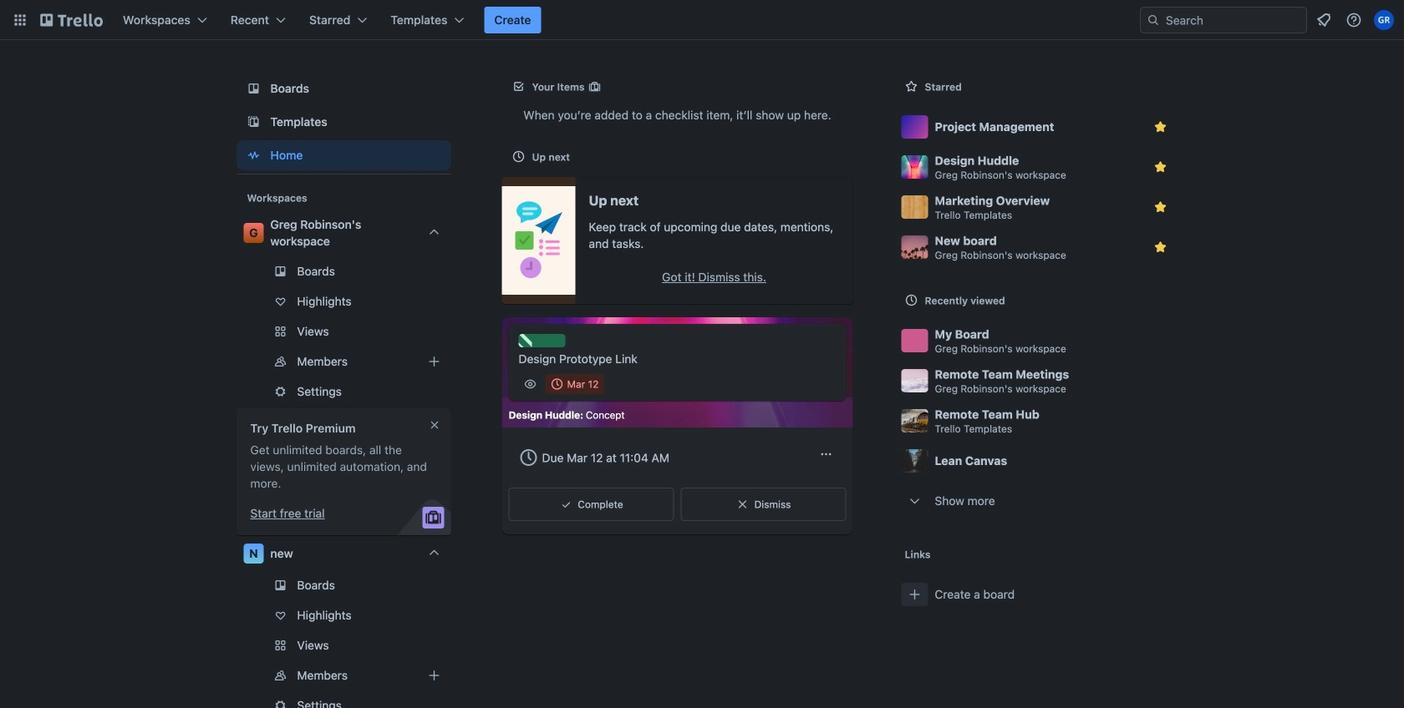 Task type: describe. For each thing, give the bounding box(es) containing it.
back to home image
[[40, 7, 103, 33]]

color: green, title: none image
[[519, 334, 566, 348]]

1 add image from the top
[[424, 352, 444, 372]]

search image
[[1147, 13, 1160, 27]]

primary element
[[0, 0, 1404, 40]]

home image
[[244, 145, 264, 166]]

click to unstar marketing overview. it will be removed from your starred list. image
[[1152, 199, 1169, 216]]

0 notifications image
[[1314, 10, 1334, 30]]



Task type: locate. For each thing, give the bounding box(es) containing it.
0 vertical spatial add image
[[424, 352, 444, 372]]

template board image
[[244, 112, 264, 132]]

2 add image from the top
[[424, 666, 444, 686]]

open information menu image
[[1346, 12, 1363, 28]]

1 vertical spatial add image
[[424, 666, 444, 686]]

click to unstar new board. it will be removed from your starred list. image
[[1152, 239, 1169, 256]]

board image
[[244, 79, 264, 99]]

Search field
[[1160, 8, 1307, 32]]

click to unstar design huddle . it will be removed from your starred list. image
[[1152, 159, 1169, 176]]

add image
[[424, 352, 444, 372], [424, 666, 444, 686]]

click to unstar project management. it will be removed from your starred list. image
[[1152, 119, 1169, 135]]

greg robinson (gregrobinson96) image
[[1374, 10, 1394, 30]]



Task type: vqa. For each thing, say whether or not it's contained in the screenshot.
'greg robinson (gregrobinson96)' ICON
yes



